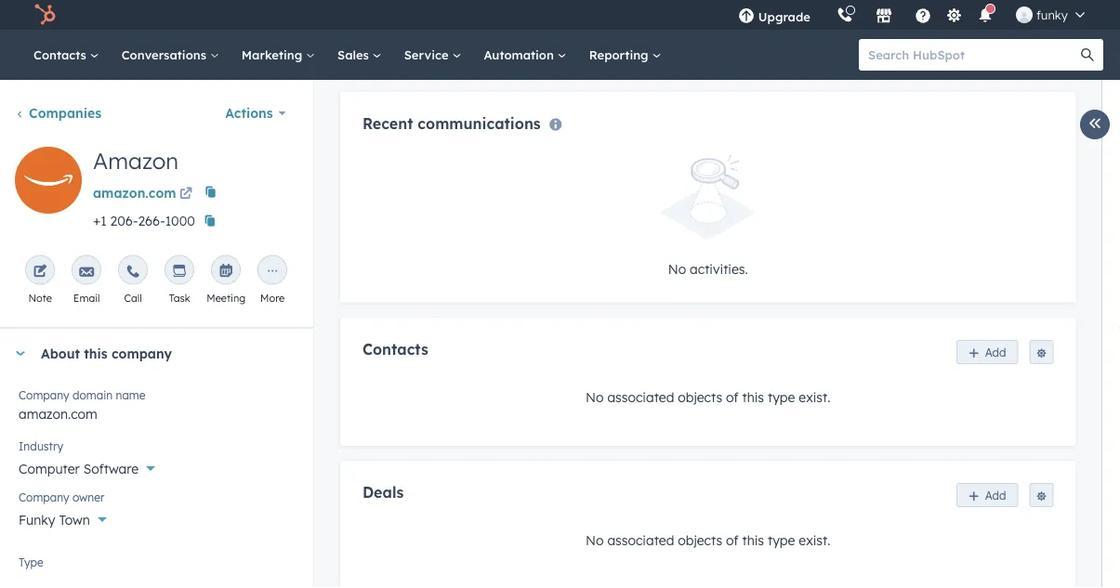 Task type: locate. For each thing, give the bounding box(es) containing it.
2 vertical spatial this
[[742, 533, 764, 550]]

1 vertical spatial contacts
[[362, 340, 428, 359]]

1 vertical spatial exist.
[[798, 533, 830, 550]]

notifications image
[[977, 8, 994, 25]]

company
[[19, 389, 69, 403], [19, 491, 69, 505]]

1 horizontal spatial contacts
[[362, 340, 428, 359]]

+1 206-266-1000
[[93, 212, 195, 229]]

of for deals
[[726, 533, 738, 550]]

1 vertical spatial associated
[[607, 533, 674, 550]]

amazon.com up industry
[[19, 406, 97, 422]]

edit button
[[15, 147, 82, 220]]

automation
[[484, 47, 557, 62]]

upgrade image
[[738, 8, 755, 25]]

contacts link
[[22, 30, 110, 80]]

1 exist. from the top
[[798, 390, 830, 406]]

2 type from the top
[[767, 533, 795, 550]]

0 vertical spatial objects
[[677, 390, 722, 406]]

recent communications
[[362, 114, 540, 133]]

company for company domain name amazon.com
[[19, 389, 69, 403]]

2 exist. from the top
[[798, 533, 830, 550]]

1 of from the top
[[726, 390, 738, 406]]

settings link
[[943, 5, 966, 25]]

add button
[[956, 341, 1018, 365], [956, 484, 1018, 508]]

company inside company domain name amazon.com
[[19, 389, 69, 403]]

1 associated from the top
[[607, 390, 674, 406]]

company for company owner
[[19, 491, 69, 505]]

no
[[668, 261, 686, 277], [585, 390, 603, 406], [585, 533, 603, 550]]

associated
[[607, 390, 674, 406], [607, 533, 674, 550]]

caret image
[[15, 351, 26, 356]]

1 vertical spatial of
[[726, 533, 738, 550]]

domain
[[73, 389, 113, 403]]

no activities. alert
[[362, 155, 1053, 281]]

0 vertical spatial exist.
[[798, 390, 830, 406]]

this
[[84, 346, 108, 362], [742, 390, 764, 406], [742, 533, 764, 550]]

recent
[[362, 114, 413, 133]]

objects for contacts
[[677, 390, 722, 406]]

1 add button from the top
[[956, 341, 1018, 365]]

1 vertical spatial type
[[767, 533, 795, 550]]

1 vertical spatial company
[[19, 491, 69, 505]]

add for deals
[[985, 489, 1006, 503]]

0 vertical spatial company
[[19, 389, 69, 403]]

1 vertical spatial this
[[742, 390, 764, 406]]

reporting
[[589, 47, 652, 62]]

type
[[767, 390, 795, 406], [767, 533, 795, 550]]

company down the about
[[19, 389, 69, 403]]

2 vertical spatial no
[[585, 533, 603, 550]]

hubspot image
[[33, 4, 56, 26]]

1 vertical spatial add button
[[956, 484, 1018, 508]]

type for contacts
[[767, 390, 795, 406]]

1 vertical spatial add
[[985, 489, 1006, 503]]

companies
[[29, 105, 101, 121]]

2 add from the top
[[985, 489, 1006, 503]]

exist. for contacts
[[798, 390, 830, 406]]

actions button
[[213, 95, 298, 132]]

0 horizontal spatial contacts
[[33, 47, 90, 62]]

Search HubSpot search field
[[859, 39, 1087, 71]]

automation link
[[473, 30, 578, 80]]

associated for deals
[[607, 533, 674, 550]]

menu
[[725, 0, 1098, 30]]

calling icon image
[[837, 7, 853, 24]]

1 type from the top
[[767, 390, 795, 406]]

0 vertical spatial no
[[668, 261, 686, 277]]

task
[[169, 291, 190, 304]]

0 vertical spatial type
[[767, 390, 795, 406]]

1 company from the top
[[19, 389, 69, 403]]

1 objects from the top
[[677, 390, 722, 406]]

amazon.com up +1 206-266-1000
[[93, 185, 176, 201]]

meeting
[[207, 291, 246, 304]]

0 vertical spatial add button
[[956, 341, 1018, 365]]

0 vertical spatial of
[[726, 390, 738, 406]]

more image
[[265, 264, 280, 279]]

this for deals
[[742, 533, 764, 550]]

type
[[19, 556, 43, 570]]

help button
[[907, 0, 939, 30]]

upgrade
[[758, 9, 811, 24]]

call
[[124, 291, 142, 304]]

no associated objects of this type exist.
[[585, 390, 830, 406], [585, 533, 830, 550]]

funky town image
[[1016, 7, 1033, 23]]

search button
[[1072, 39, 1103, 71]]

objects
[[677, 390, 722, 406], [677, 533, 722, 550]]

0 vertical spatial no associated objects of this type exist.
[[585, 390, 830, 406]]

206-
[[110, 212, 138, 229]]

exist.
[[798, 390, 830, 406], [798, 533, 830, 550]]

0 vertical spatial associated
[[607, 390, 674, 406]]

meeting image
[[219, 264, 234, 279]]

owner
[[73, 491, 105, 505]]

of for contacts
[[726, 390, 738, 406]]

2 add button from the top
[[956, 484, 1018, 508]]

help image
[[915, 8, 931, 25]]

objects for deals
[[677, 533, 722, 550]]

add
[[985, 346, 1006, 360], [985, 489, 1006, 503]]

2 no associated objects of this type exist. from the top
[[585, 533, 830, 550]]

link opens in a new window image
[[179, 184, 192, 206], [179, 188, 192, 201]]

2 associated from the top
[[607, 533, 674, 550]]

1 no associated objects of this type exist. from the top
[[585, 390, 830, 406]]

marketing
[[242, 47, 306, 62]]

266-
[[138, 212, 165, 229]]

1 vertical spatial no
[[585, 390, 603, 406]]

about this company button
[[0, 329, 294, 379]]

companies link
[[15, 105, 101, 121]]

conversations
[[122, 47, 210, 62]]

funky town button
[[19, 502, 294, 532]]

of
[[726, 390, 738, 406], [726, 533, 738, 550]]

2 objects from the top
[[677, 533, 722, 550]]

amazon.com inside company domain name amazon.com
[[19, 406, 97, 422]]

0 vertical spatial add
[[985, 346, 1006, 360]]

company up funky
[[19, 491, 69, 505]]

this inside dropdown button
[[84, 346, 108, 362]]

1 vertical spatial no associated objects of this type exist.
[[585, 533, 830, 550]]

more
[[260, 291, 285, 304]]

reporting link
[[578, 30, 673, 80]]

2 of from the top
[[726, 533, 738, 550]]

1 vertical spatial amazon.com
[[19, 406, 97, 422]]

contacts
[[33, 47, 90, 62], [362, 340, 428, 359]]

1 vertical spatial objects
[[677, 533, 722, 550]]

2 company from the top
[[19, 491, 69, 505]]

amazon.com
[[93, 185, 176, 201], [19, 406, 97, 422]]

about this company
[[41, 346, 172, 362]]

1 link opens in a new window image from the top
[[179, 184, 192, 206]]

marketplaces image
[[876, 8, 892, 25]]

marketing link
[[230, 30, 326, 80]]

note image
[[33, 264, 48, 279]]

1 add from the top
[[985, 346, 1006, 360]]

0 vertical spatial this
[[84, 346, 108, 362]]



Task type: vqa. For each thing, say whether or not it's contained in the screenshot.
Show typical reply time
no



Task type: describe. For each thing, give the bounding box(es) containing it.
computer software button
[[19, 450, 294, 481]]

add for contacts
[[985, 346, 1006, 360]]

no for deals
[[585, 533, 603, 550]]

call image
[[126, 264, 141, 279]]

company domain name amazon.com
[[19, 389, 146, 422]]

search image
[[1081, 48, 1094, 61]]

amazon
[[93, 147, 179, 175]]

funky town
[[19, 512, 90, 528]]

funky button
[[1005, 0, 1096, 30]]

settings image
[[946, 8, 962, 25]]

associated for contacts
[[607, 390, 674, 406]]

notifications button
[[969, 0, 1001, 30]]

activities.
[[689, 261, 748, 277]]

2 link opens in a new window image from the top
[[179, 188, 192, 201]]

industry
[[19, 440, 63, 454]]

company
[[112, 346, 172, 362]]

town
[[59, 512, 90, 528]]

this for contacts
[[742, 390, 764, 406]]

type for deals
[[767, 533, 795, 550]]

task image
[[172, 264, 187, 279]]

add button for deals
[[956, 484, 1018, 508]]

funky
[[19, 512, 55, 528]]

no activities.
[[668, 261, 748, 277]]

service
[[404, 47, 452, 62]]

add button for contacts
[[956, 341, 1018, 365]]

calling icon button
[[829, 3, 861, 27]]

1000
[[165, 212, 195, 229]]

communications
[[417, 114, 540, 133]]

no inside alert
[[668, 261, 686, 277]]

computer software
[[19, 461, 139, 477]]

+1
[[93, 212, 107, 229]]

email image
[[79, 264, 94, 279]]

funky
[[1036, 7, 1068, 22]]

hubspot link
[[22, 4, 70, 26]]

service link
[[393, 30, 473, 80]]

note
[[28, 291, 52, 304]]

no associated objects of this type exist. for contacts
[[585, 390, 830, 406]]

email
[[73, 291, 100, 304]]

software
[[83, 461, 139, 477]]

sales link
[[326, 30, 393, 80]]

amazon.com link
[[93, 178, 196, 206]]

0 vertical spatial amazon.com
[[93, 185, 176, 201]]

marketplaces button
[[864, 0, 903, 30]]

0 vertical spatial contacts
[[33, 47, 90, 62]]

sales
[[337, 47, 372, 62]]

deals
[[362, 484, 403, 502]]

conversations link
[[110, 30, 230, 80]]

actions
[[225, 105, 273, 121]]

exist. for deals
[[798, 533, 830, 550]]

menu containing funky
[[725, 0, 1098, 30]]

company owner
[[19, 491, 105, 505]]

no for contacts
[[585, 390, 603, 406]]

about
[[41, 346, 80, 362]]

name
[[116, 389, 146, 403]]

no associated objects of this type exist. for deals
[[585, 533, 830, 550]]

computer
[[19, 461, 80, 477]]



